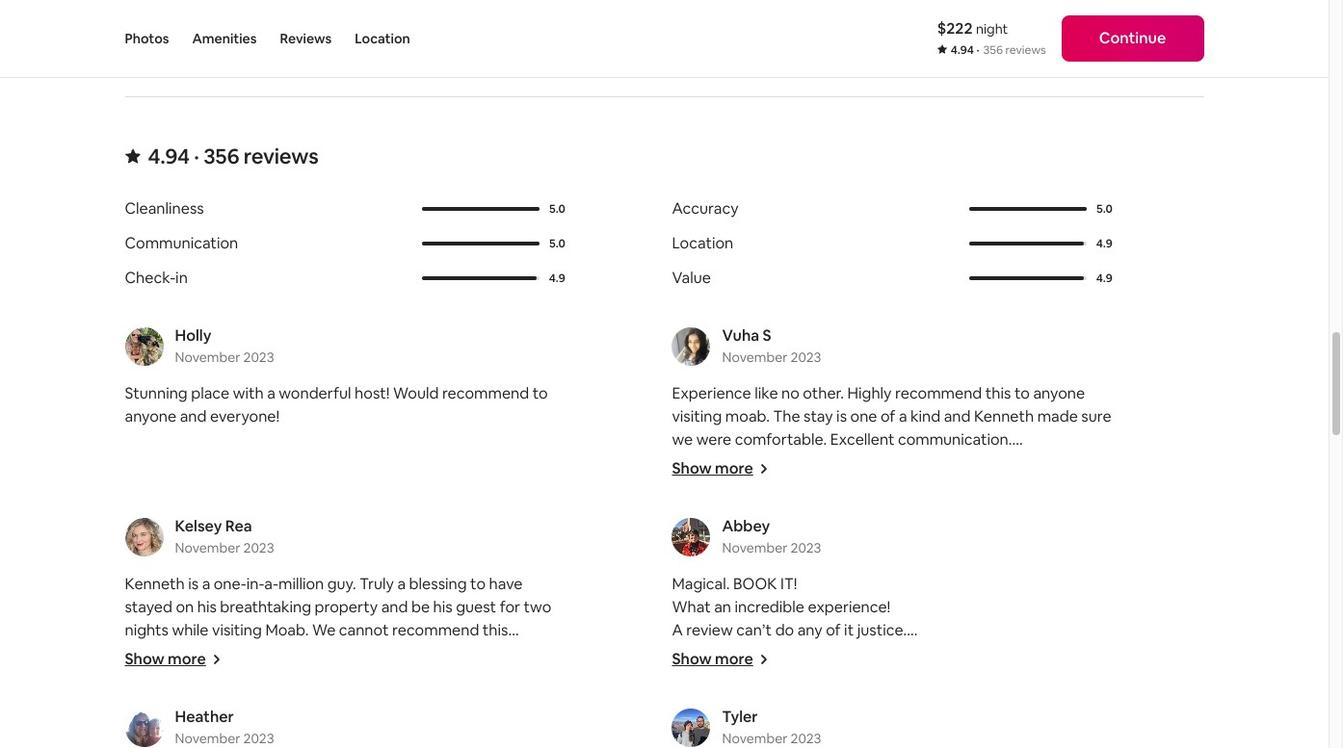 Task type: describe. For each thing, give the bounding box(es) containing it.
do
[[775, 621, 794, 641]]

i
[[672, 644, 676, 664]]

wow!!
[[672, 713, 722, 734]]

more for comfortable.
[[715, 459, 753, 479]]

with
[[233, 384, 264, 404]]

everyone!
[[210, 407, 280, 427]]

4.9 for location
[[1096, 236, 1113, 252]]

incredible
[[735, 598, 805, 618]]

place inside i will say that the spot is easy to find and kenneth's directions are clear and accurate.  it's an adventure getting out to his place and the scenery is spectacular! wow!!  10 outta 10.
[[672, 690, 711, 710]]

november inside kelsey rea november 2023
[[175, 540, 240, 557]]

1 horizontal spatial reviews
[[1006, 42, 1046, 58]]

kenneth inside the experience like no other. highly recommend this to anyone visiting moab. the stay is one of a kind and kenneth made sure we were comfortable. excellent communication. unforgettable overall.
[[974, 407, 1034, 427]]

show more button for nights
[[125, 650, 221, 670]]

guest
[[456, 598, 496, 618]]

while
[[172, 621, 209, 641]]

wonderful
[[279, 384, 351, 404]]

a right truly
[[398, 575, 406, 595]]

looking
[[256, 644, 308, 664]]

communication.
[[898, 430, 1012, 450]]

report this listing
[[984, 29, 1095, 46]]

10.
[[786, 713, 805, 734]]

recommend inside stunning place with a wonderful host! would recommend to anyone and everyone!
[[442, 384, 529, 404]]

report
[[984, 29, 1028, 46]]

highly
[[848, 384, 892, 404]]

value
[[672, 268, 711, 288]]

is down the it's on the bottom right of the page
[[831, 690, 841, 710]]

location button
[[355, 0, 410, 77]]

amenities
[[192, 30, 257, 47]]

and down the that
[[736, 667, 763, 687]]

guy.
[[327, 575, 356, 595]]

tyler
[[722, 708, 758, 728]]

kenneth inside kenneth is a one-in-a-million guy. truly a blessing to have stayed on his breathtaking property and be his guest for two nights while visiting moab. we cannot recommend this enough to anyone looking for a unique glamp experience. god bless.
[[125, 575, 185, 595]]

$222
[[937, 18, 973, 39]]

check-in
[[125, 268, 188, 288]]

clear
[[698, 667, 733, 687]]

anyone inside stunning place with a wonderful host! would recommend to anyone and everyone!
[[125, 407, 177, 427]]

rea
[[225, 517, 252, 537]]

are
[[672, 667, 695, 687]]

this inside the experience like no other. highly recommend this to anyone visiting moab. the stay is one of a kind and kenneth made sure we were comfortable. excellent communication. unforgettable overall.
[[986, 384, 1011, 404]]

heather image
[[125, 709, 163, 748]]

anyone inside kenneth is a one-in-a-million guy. truly a blessing to have stayed on his breathtaking property and be his guest for two nights while visiting moab. we cannot recommend this enough to anyone looking for a unique glamp experience. god bless.
[[201, 644, 253, 664]]

a-
[[264, 575, 278, 595]]

4.9 for check-in
[[549, 271, 566, 286]]

accurate.
[[766, 667, 832, 687]]

in-
[[246, 575, 264, 595]]

moab.
[[265, 621, 309, 641]]

sure
[[1082, 407, 1112, 427]]

host!
[[355, 384, 390, 404]]

show more for nights
[[125, 650, 206, 670]]

kenneth's
[[957, 644, 1027, 664]]

review
[[686, 621, 733, 641]]

the
[[773, 407, 801, 427]]

is right spot
[[828, 644, 838, 664]]

0 horizontal spatial 356
[[204, 143, 239, 170]]

outta
[[744, 713, 783, 734]]

what
[[672, 598, 711, 618]]

5.0 for accuracy
[[1097, 202, 1113, 217]]

moab.
[[726, 407, 770, 427]]

other.
[[803, 384, 844, 404]]

to inside the experience like no other. highly recommend this to anyone visiting moab. the stay is one of a kind and kenneth made sure we were comfortable. excellent communication. unforgettable overall.
[[1015, 384, 1030, 404]]

any
[[798, 621, 823, 641]]

check-
[[125, 268, 176, 288]]

1 vertical spatial ·
[[194, 143, 199, 170]]

kind
[[911, 407, 941, 427]]

accuracy
[[672, 199, 739, 219]]

report this listing button
[[953, 29, 1095, 46]]

easy
[[841, 644, 874, 664]]

reviews
[[280, 30, 332, 47]]

comfortable.
[[735, 430, 827, 450]]

0 horizontal spatial 4.94 · 356 reviews
[[148, 143, 319, 170]]

in
[[176, 268, 188, 288]]

listing
[[1057, 29, 1095, 46]]

experience like no other. highly recommend this to anyone visiting moab. the stay is one of a kind and kenneth made sure we were comfortable. excellent communication. unforgettable overall.
[[672, 384, 1112, 473]]

book
[[733, 575, 777, 595]]

5.0 for cleanliness
[[549, 202, 566, 217]]

scenery
[[772, 690, 828, 710]]

unique
[[347, 644, 395, 664]]

tyler november 2023
[[722, 708, 822, 748]]

on
[[176, 598, 194, 618]]

continue
[[1099, 28, 1166, 48]]

one-
[[214, 575, 246, 595]]

property
[[315, 598, 378, 618]]

stayed
[[125, 598, 173, 618]]

that
[[732, 644, 761, 664]]

spot
[[792, 644, 824, 664]]

stay
[[804, 407, 833, 427]]

place inside stunning place with a wonderful host! would recommend to anyone and everyone!
[[191, 384, 230, 404]]

stunning place with a wonderful host! would recommend to anyone and everyone!
[[125, 384, 548, 427]]

kelsey rea november 2023
[[175, 517, 274, 557]]

cannot
[[339, 621, 389, 641]]

november for holly
[[175, 349, 240, 366]]

have
[[489, 575, 523, 595]]

vuha
[[722, 326, 760, 346]]

heather
[[175, 708, 234, 728]]

more down can't
[[715, 650, 753, 670]]

experience
[[672, 384, 751, 404]]

no
[[782, 384, 800, 404]]

2023 inside kelsey rea november 2023
[[243, 540, 274, 557]]

photos
[[125, 30, 169, 47]]

cleanliness
[[125, 199, 204, 219]]

stunning
[[125, 384, 188, 404]]

show for kenneth is a one-in-a-million guy. truly a blessing to have stayed on his breathtaking property and be his guest for two nights while visiting moab. we cannot recommend this enough to anyone looking for a unique glamp experience. god bless.
[[125, 650, 165, 670]]

truly
[[360, 575, 394, 595]]

vuha s november 2023
[[722, 326, 822, 366]]

adventure
[[880, 667, 953, 687]]

show more button for comfortable.
[[672, 459, 769, 479]]

amenities button
[[192, 0, 257, 77]]

this inside kenneth is a one-in-a-million guy. truly a blessing to have stayed on his breathtaking property and be his guest for two nights while visiting moab. we cannot recommend this enough to anyone looking for a unique glamp experience. god bless.
[[483, 621, 508, 641]]



Task type: locate. For each thing, give the bounding box(es) containing it.
0 horizontal spatial 4.94
[[148, 143, 190, 170]]

show more down nights
[[125, 650, 206, 670]]

and up communication.
[[944, 407, 971, 427]]

of inside the experience like no other. highly recommend this to anyone visiting moab. the stay is one of a kind and kenneth made sure we were comfortable. excellent communication. unforgettable overall.
[[881, 407, 896, 427]]

a left kind
[[899, 407, 907, 427]]

place left with
[[191, 384, 230, 404]]

god
[[533, 644, 564, 664]]

place up the wow!!
[[672, 690, 711, 710]]

and left be
[[381, 598, 408, 618]]

2023
[[243, 349, 274, 366], [791, 349, 822, 366], [243, 540, 274, 557], [791, 540, 822, 557], [243, 731, 274, 748], [791, 731, 822, 748]]

$222 night
[[937, 18, 1008, 39]]

november down the kelsey
[[175, 540, 240, 557]]

and inside the experience like no other. highly recommend this to anyone visiting moab. the stay is one of a kind and kenneth made sure we were comfortable. excellent communication. unforgettable overall.
[[944, 407, 971, 427]]

recommend
[[442, 384, 529, 404], [895, 384, 982, 404], [392, 621, 479, 641]]

we
[[672, 430, 693, 450]]

more
[[715, 459, 753, 479], [168, 650, 206, 670], [715, 650, 753, 670]]

made
[[1038, 407, 1078, 427]]

and inside kenneth is a one-in-a-million guy. truly a blessing to have stayed on his breathtaking property and be his guest for two nights while visiting moab. we cannot recommend this enough to anyone looking for a unique glamp experience. god bless.
[[381, 598, 408, 618]]

one
[[851, 407, 877, 427]]

november
[[175, 349, 240, 366], [722, 349, 788, 366], [175, 540, 240, 557], [722, 540, 788, 557], [175, 731, 240, 748], [722, 731, 788, 748]]

1 vertical spatial 4.94 · 356 reviews
[[148, 143, 319, 170]]

kelsey rea image
[[125, 519, 163, 557], [125, 519, 163, 557]]

1 vertical spatial kenneth
[[125, 575, 185, 595]]

list containing holly
[[117, 326, 1212, 749]]

show for experience like no other. highly recommend this to anyone visiting moab. the stay is one of a kind and kenneth made sure we were comfortable. excellent communication. unforgettable overall.
[[672, 459, 712, 479]]

holly
[[175, 326, 211, 346]]

and down stunning
[[180, 407, 207, 427]]

2023 down looking
[[243, 731, 274, 748]]

kenneth
[[974, 407, 1034, 427], [125, 575, 185, 595]]

0 horizontal spatial place
[[191, 384, 230, 404]]

0 horizontal spatial this
[[483, 621, 508, 641]]

show more button down while
[[125, 650, 221, 670]]

is inside the experience like no other. highly recommend this to anyone visiting moab. the stay is one of a kind and kenneth made sure we were comfortable. excellent communication. unforgettable overall.
[[837, 407, 847, 427]]

recommend up kind
[[895, 384, 982, 404]]

magical.  book it! what an incredible experience! a review can't do any of it justice.
[[672, 575, 907, 641]]

0 horizontal spatial ·
[[194, 143, 199, 170]]

2 horizontal spatial this
[[1030, 29, 1054, 46]]

1 horizontal spatial his
[[433, 598, 453, 618]]

0 vertical spatial 4.94
[[951, 42, 974, 58]]

0 vertical spatial an
[[714, 598, 731, 618]]

for
[[500, 598, 520, 618], [311, 644, 332, 664]]

kenneth left made
[[974, 407, 1034, 427]]

million
[[278, 575, 324, 595]]

1 vertical spatial reviews
[[244, 143, 319, 170]]

to inside stunning place with a wonderful host! would recommend to anyone and everyone!
[[533, 384, 548, 404]]

rated 5.0 out of 5 stars for accuracy image
[[970, 207, 1087, 211], [970, 207, 1087, 211]]

1 horizontal spatial this
[[986, 384, 1011, 404]]

0 horizontal spatial an
[[714, 598, 731, 618]]

· up the cleanliness
[[194, 143, 199, 170]]

holly image
[[125, 328, 163, 366], [125, 328, 163, 366]]

kenneth up stayed on the left bottom of page
[[125, 575, 185, 595]]

a down we
[[335, 644, 344, 664]]

this
[[1030, 29, 1054, 46], [986, 384, 1011, 404], [483, 621, 508, 641]]

out
[[1012, 667, 1036, 687]]

night
[[976, 20, 1008, 38]]

356 up the cleanliness
[[204, 143, 239, 170]]

2023 for holly
[[243, 349, 274, 366]]

the up outta
[[744, 690, 768, 710]]

abbey image
[[672, 519, 711, 557]]

this up experience.
[[483, 621, 508, 641]]

0 horizontal spatial of
[[826, 621, 841, 641]]

getting
[[956, 667, 1009, 687]]

it!
[[781, 575, 797, 595]]

will
[[679, 644, 702, 664]]

0 horizontal spatial visiting
[[212, 621, 262, 641]]

2023 inside holly november 2023
[[243, 349, 274, 366]]

this up communication.
[[986, 384, 1011, 404]]

it's
[[836, 667, 856, 687]]

0 vertical spatial the
[[765, 644, 789, 664]]

2023 inside abbey november 2023
[[791, 540, 822, 557]]

it
[[844, 621, 854, 641]]

of right one
[[881, 407, 896, 427]]

his
[[197, 598, 217, 618], [433, 598, 453, 618], [1058, 667, 1078, 687]]

more for nights
[[168, 650, 206, 670]]

visiting down breathtaking
[[212, 621, 262, 641]]

enough
[[125, 644, 179, 664]]

blessing
[[409, 575, 467, 595]]

0 horizontal spatial anyone
[[125, 407, 177, 427]]

november inside abbey november 2023
[[722, 540, 788, 557]]

were
[[696, 430, 732, 450]]

a left 'one-'
[[202, 575, 210, 595]]

photos button
[[125, 0, 169, 77]]

rated 4.9 out of 5 stars for value image
[[970, 277, 1087, 281], [970, 277, 1084, 281]]

356
[[983, 42, 1003, 58], [204, 143, 239, 170]]

spectacular!
[[845, 690, 932, 710]]

heather november 2023
[[175, 708, 274, 748]]

for down "have"
[[500, 598, 520, 618]]

continue button
[[1062, 15, 1204, 62]]

4.94 down $222
[[951, 42, 974, 58]]

november inside holly november 2023
[[175, 349, 240, 366]]

0 vertical spatial place
[[191, 384, 230, 404]]

1 horizontal spatial location
[[672, 233, 734, 254]]

356 down night
[[983, 42, 1003, 58]]

i will say that the spot is easy to find and kenneth's directions are clear and accurate.  it's an adventure getting out to his place and the scenery is spectacular! wow!!  10 outta 10.
[[672, 644, 1101, 734]]

be
[[411, 598, 430, 618]]

2023 up no
[[791, 349, 822, 366]]

1 horizontal spatial kenneth
[[974, 407, 1034, 427]]

2023 down scenery
[[791, 731, 822, 748]]

2 horizontal spatial anyone
[[1034, 384, 1085, 404]]

0 vertical spatial 4.94 · 356 reviews
[[951, 42, 1046, 58]]

0 vertical spatial anyone
[[1034, 384, 1085, 404]]

2023 inside vuha s november 2023
[[791, 349, 822, 366]]

location right reviews
[[355, 30, 410, 47]]

recommend up glamp
[[392, 621, 479, 641]]

of left it
[[826, 621, 841, 641]]

1 horizontal spatial an
[[860, 667, 877, 687]]

5.0 for communication
[[549, 236, 566, 252]]

visiting inside kenneth is a one-in-a-million guy. truly a blessing to have stayed on his breathtaking property and be his guest for two nights while visiting moab. we cannot recommend this enough to anyone looking for a unique glamp experience. god bless.
[[212, 621, 262, 641]]

2023 for tyler
[[791, 731, 822, 748]]

more down were
[[715, 459, 753, 479]]

find
[[896, 644, 923, 664]]

anyone down stunning
[[125, 407, 177, 427]]

1 vertical spatial 356
[[204, 143, 239, 170]]

november down abbey
[[722, 540, 788, 557]]

november down s
[[722, 349, 788, 366]]

2 horizontal spatial his
[[1058, 667, 1078, 687]]

holly november 2023
[[175, 326, 274, 366]]

1 vertical spatial an
[[860, 667, 877, 687]]

4.94 up the cleanliness
[[148, 143, 190, 170]]

november for heather
[[175, 731, 240, 748]]

4.94 · 356 reviews up the cleanliness
[[148, 143, 319, 170]]

4.9 for value
[[1096, 271, 1113, 286]]

0 vertical spatial of
[[881, 407, 896, 427]]

like
[[755, 384, 778, 404]]

can't
[[737, 621, 772, 641]]

more down while
[[168, 650, 206, 670]]

1 vertical spatial of
[[826, 621, 841, 641]]

2023 inside heather november 2023
[[243, 731, 274, 748]]

breathtaking
[[220, 598, 311, 618]]

show more down were
[[672, 459, 753, 479]]

rated 4.9 out of 5 stars for location image
[[970, 242, 1087, 246], [970, 242, 1084, 246]]

november down holly
[[175, 349, 240, 366]]

0 vertical spatial visiting
[[672, 407, 722, 427]]

november inside heather november 2023
[[175, 731, 240, 748]]

tyler image
[[672, 709, 711, 748], [672, 709, 711, 748]]

0 vertical spatial this
[[1030, 29, 1054, 46]]

rated 5.0 out of 5 stars for communication image
[[422, 242, 540, 246], [422, 242, 540, 246]]

overall.
[[776, 453, 826, 473]]

kenneth is a one-in-a-million guy. truly a blessing to have stayed on his breathtaking property and be his guest for two nights while visiting moab. we cannot recommend this enough to anyone looking for a unique glamp experience. god bless.
[[125, 575, 564, 687]]

november inside tyler november 2023
[[722, 731, 788, 748]]

and right find
[[927, 644, 954, 664]]

0 vertical spatial for
[[500, 598, 520, 618]]

1 vertical spatial location
[[672, 233, 734, 254]]

show more for comfortable.
[[672, 459, 753, 479]]

of inside magical.  book it! what an incredible experience! a review can't do any of it justice.
[[826, 621, 841, 641]]

4.94 · 356 reviews down night
[[951, 42, 1046, 58]]

1 horizontal spatial anyone
[[201, 644, 253, 664]]

anyone inside the experience like no other. highly recommend this to anyone visiting moab. the stay is one of a kind and kenneth made sure we were comfortable. excellent communication. unforgettable overall.
[[1034, 384, 1085, 404]]

1 vertical spatial 4.94
[[148, 143, 190, 170]]

is
[[837, 407, 847, 427], [188, 575, 199, 595], [828, 644, 838, 664], [831, 690, 841, 710]]

0 horizontal spatial kenneth
[[125, 575, 185, 595]]

this left listing
[[1030, 29, 1054, 46]]

a inside stunning place with a wonderful host! would recommend to anyone and everyone!
[[267, 384, 275, 404]]

vuha s image
[[672, 328, 711, 366], [672, 328, 711, 366]]

two
[[524, 598, 552, 618]]

reviews
[[1006, 42, 1046, 58], [244, 143, 319, 170]]

november down heather
[[175, 731, 240, 748]]

an inside i will say that the spot is easy to find and kenneth's directions are clear and accurate.  it's an adventure getting out to his place and the scenery is spectacular! wow!!  10 outta 10.
[[860, 667, 877, 687]]

2023 for heather
[[243, 731, 274, 748]]

an inside magical.  book it! what an incredible experience! a review can't do any of it justice.
[[714, 598, 731, 618]]

0 horizontal spatial for
[[311, 644, 332, 664]]

1 vertical spatial the
[[744, 690, 768, 710]]

0 vertical spatial kenneth
[[974, 407, 1034, 427]]

his down directions
[[1058, 667, 1078, 687]]

an up the review
[[714, 598, 731, 618]]

november for abbey
[[722, 540, 788, 557]]

to
[[533, 384, 548, 404], [1015, 384, 1030, 404], [470, 575, 486, 595], [182, 644, 198, 664], [877, 644, 892, 664], [1040, 667, 1055, 687]]

visiting
[[672, 407, 722, 427], [212, 621, 262, 641]]

1 horizontal spatial visiting
[[672, 407, 722, 427]]

abbey november 2023
[[722, 517, 822, 557]]

2023 inside tyler november 2023
[[791, 731, 822, 748]]

show more button down were
[[672, 459, 769, 479]]

1 vertical spatial this
[[986, 384, 1011, 404]]

abbey
[[722, 517, 770, 537]]

1 horizontal spatial of
[[881, 407, 896, 427]]

a
[[267, 384, 275, 404], [899, 407, 907, 427], [202, 575, 210, 595], [398, 575, 406, 595], [335, 644, 344, 664]]

bless.
[[125, 667, 164, 687]]

0 vertical spatial location
[[355, 30, 410, 47]]

location down accuracy
[[672, 233, 734, 254]]

his right be
[[433, 598, 453, 618]]

anyone up made
[[1034, 384, 1085, 404]]

show more
[[672, 459, 753, 479], [125, 650, 206, 670], [672, 650, 753, 670]]

a
[[672, 621, 683, 641]]

reviews button
[[280, 0, 332, 77]]

10
[[725, 713, 741, 734]]

recommend inside the experience like no other. highly recommend this to anyone visiting moab. the stay is one of a kind and kenneth made sure we were comfortable. excellent communication. unforgettable overall.
[[895, 384, 982, 404]]

recommend right would
[[442, 384, 529, 404]]

rated 4.9 out of 5 stars for check-in image
[[422, 277, 539, 281], [422, 277, 537, 281]]

1 horizontal spatial 356
[[983, 42, 1003, 58]]

visiting up we
[[672, 407, 722, 427]]

1 horizontal spatial 4.94 · 356 reviews
[[951, 42, 1046, 58]]

2 vertical spatial this
[[483, 621, 508, 641]]

november down tyler
[[722, 731, 788, 748]]

1 vertical spatial for
[[311, 644, 332, 664]]

rated 5.0 out of 5 stars for cleanliness image
[[422, 207, 540, 211], [422, 207, 540, 211]]

list
[[117, 326, 1212, 749]]

0 vertical spatial reviews
[[1006, 42, 1046, 58]]

s
[[763, 326, 772, 346]]

november for tyler
[[722, 731, 788, 748]]

a right with
[[267, 384, 275, 404]]

· down $222 night
[[977, 42, 980, 58]]

an right the it's on the bottom right of the page
[[860, 667, 877, 687]]

and up 10
[[714, 690, 741, 710]]

glamp
[[398, 644, 443, 664]]

2023 for abbey
[[791, 540, 822, 557]]

of
[[881, 407, 896, 427], [826, 621, 841, 641]]

abbey image
[[672, 519, 711, 557]]

0 vertical spatial ·
[[977, 42, 980, 58]]

0 horizontal spatial location
[[355, 30, 410, 47]]

magical.
[[672, 575, 730, 595]]

2 vertical spatial anyone
[[201, 644, 253, 664]]

0 horizontal spatial his
[[197, 598, 217, 618]]

experience.
[[446, 644, 529, 664]]

justice.
[[857, 621, 907, 641]]

is up on on the bottom of page
[[188, 575, 199, 595]]

his inside i will say that the spot is easy to find and kenneth's directions are clear and accurate.  it's an adventure getting out to his place and the scenery is spectacular! wow!!  10 outta 10.
[[1058, 667, 1078, 687]]

1 horizontal spatial place
[[672, 690, 711, 710]]

1 horizontal spatial 4.94
[[951, 42, 974, 58]]

1 vertical spatial place
[[672, 690, 711, 710]]

november inside vuha s november 2023
[[722, 349, 788, 366]]

and inside stunning place with a wonderful host! would recommend to anyone and everyone!
[[180, 407, 207, 427]]

a inside the experience like no other. highly recommend this to anyone visiting moab. the stay is one of a kind and kenneth made sure we were comfortable. excellent communication. unforgettable overall.
[[899, 407, 907, 427]]

0 horizontal spatial reviews
[[244, 143, 319, 170]]

1 vertical spatial anyone
[[125, 407, 177, 427]]

his right on on the bottom of page
[[197, 598, 217, 618]]

heather image
[[125, 709, 163, 748]]

is inside kenneth is a one-in-a-million guy. truly a blessing to have stayed on his breathtaking property and be his guest for two nights while visiting moab. we cannot recommend this enough to anyone looking for a unique glamp experience. god bless.
[[188, 575, 199, 595]]

anyone down while
[[201, 644, 253, 664]]

4.94
[[951, 42, 974, 58], [148, 143, 190, 170]]

experience!
[[808, 598, 891, 618]]

1 horizontal spatial ·
[[977, 42, 980, 58]]

is left one
[[837, 407, 847, 427]]

2023 down the rea
[[243, 540, 274, 557]]

1 horizontal spatial for
[[500, 598, 520, 618]]

2023 up with
[[243, 349, 274, 366]]

1 vertical spatial visiting
[[212, 621, 262, 641]]

4.9
[[1096, 236, 1113, 252], [549, 271, 566, 286], [1096, 271, 1113, 286]]

the down do
[[765, 644, 789, 664]]

visiting inside the experience like no other. highly recommend this to anyone visiting moab. the stay is one of a kind and kenneth made sure we were comfortable. excellent communication. unforgettable overall.
[[672, 407, 722, 427]]

recommend inside kenneth is a one-in-a-million guy. truly a blessing to have stayed on his breathtaking property and be his guest for two nights while visiting moab. we cannot recommend this enough to anyone looking for a unique glamp experience. god bless.
[[392, 621, 479, 641]]

for down we
[[311, 644, 332, 664]]

say
[[705, 644, 728, 664]]

show more button down the review
[[672, 650, 769, 670]]

2023 up it!
[[791, 540, 822, 557]]

0 vertical spatial 356
[[983, 42, 1003, 58]]

show more down the review
[[672, 650, 753, 670]]

communication
[[125, 233, 238, 254]]

and
[[180, 407, 207, 427], [944, 407, 971, 427], [381, 598, 408, 618], [927, 644, 954, 664], [736, 667, 763, 687], [714, 690, 741, 710]]



Task type: vqa. For each thing, say whether or not it's contained in the screenshot.
location button
yes



